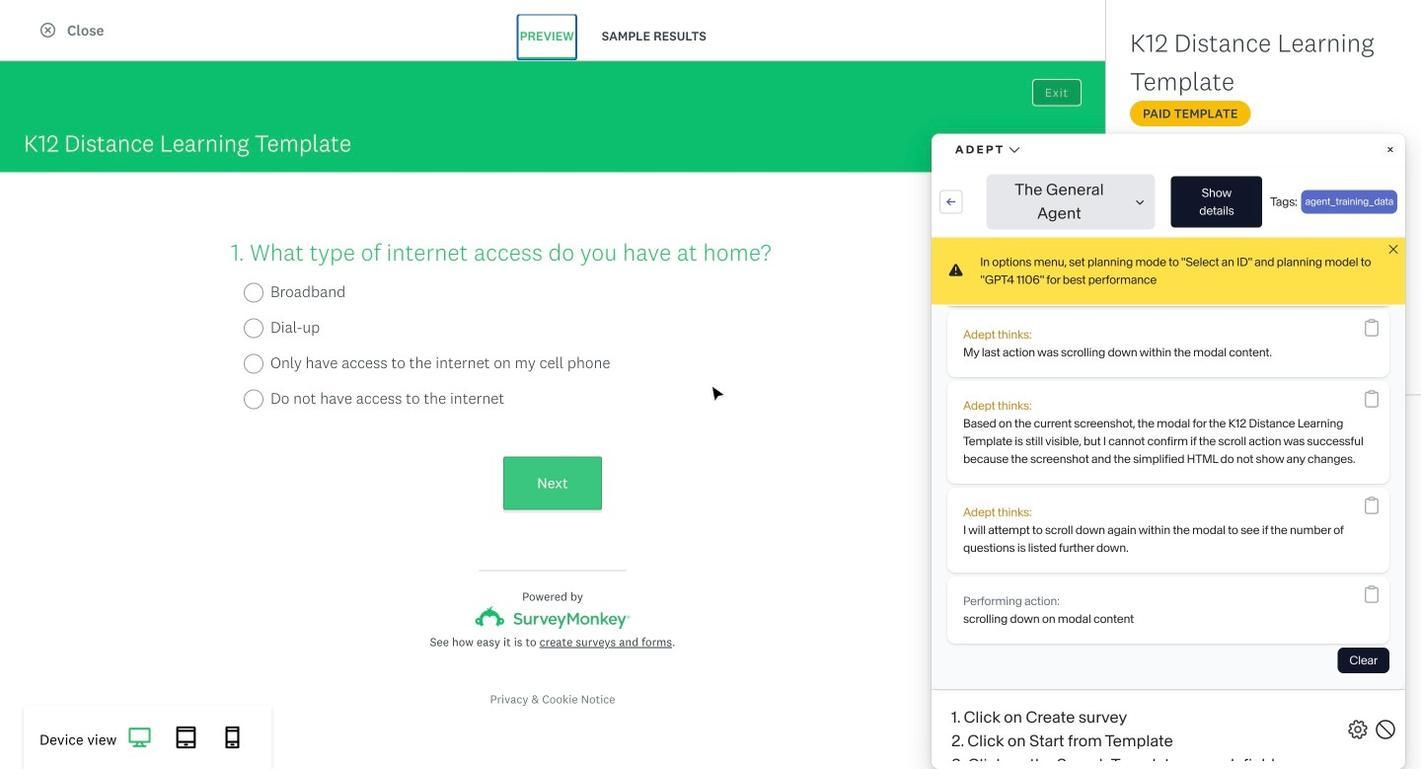 Task type: describe. For each thing, give the bounding box(es) containing it.
trustedsite helps keep you safe from identity theft, credit card fraud, spyware, spam, viruses and online scams image
[[189, 745, 307, 769]]

xcircle image
[[40, 23, 55, 38]]

customer interactions report template image
[[575, 307, 638, 370]]

quiz - new hire training image
[[757, 261, 992, 416]]



Task type: locate. For each thing, give the bounding box(es) containing it.
0 horizontal spatial svg image
[[175, 726, 197, 749]]

dialog
[[377, 256, 1044, 513]]

event planning template image
[[1026, 0, 1261, 112]]

documentclone image
[[61, 165, 76, 180]]

training course evaluation template image
[[757, 0, 992, 112]]

1 horizontal spatial svg image
[[222, 726, 244, 749]]

2 svg image from the left
[[222, 726, 244, 749]]

1 svg image from the left
[[175, 726, 197, 749]]

professional event feedback template image
[[489, 0, 724, 112]]

svg image
[[175, 726, 197, 749], [222, 726, 244, 749]]

x image
[[1017, 272, 1032, 287]]

arrowright image
[[1333, 431, 1348, 446]]

tab list
[[494, 14, 732, 60]]



Task type: vqa. For each thing, say whether or not it's contained in the screenshot.
customer interactions report template image
yes



